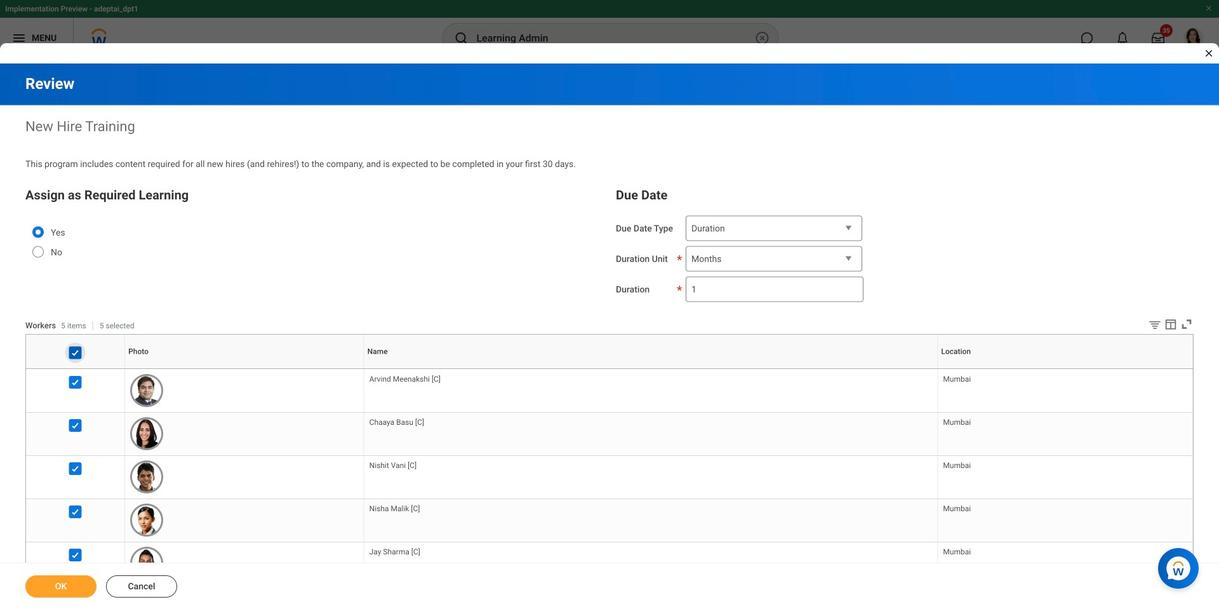 Task type: describe. For each thing, give the bounding box(es) containing it.
employee's photo (nisha malik [c]) image
[[130, 504, 163, 537]]

inbox large image
[[1152, 32, 1165, 44]]

employee's photo (arvind meenakshi [c]) image
[[130, 374, 163, 407]]

fullscreen image
[[1180, 317, 1194, 331]]

close review image
[[1204, 48, 1214, 58]]

chaaya basu [c] element
[[369, 415, 424, 427]]

check small image for jay sharma [c] element
[[68, 548, 83, 563]]

check small image for third the mumbai 'element' from the top of the page
[[68, 461, 83, 476]]

mumbai element for nisha malik [c] element
[[943, 502, 971, 513]]

close environment banner image
[[1205, 4, 1213, 12]]

profile logan mcneil element
[[1176, 24, 1212, 52]]

check small image inside row 'element'
[[68, 345, 83, 360]]

1 group from the left
[[25, 185, 603, 274]]

nisha malik [c] element
[[369, 502, 420, 513]]

mumbai element for arvind meenakshi [c] element
[[943, 372, 971, 383]]



Task type: locate. For each thing, give the bounding box(es) containing it.
select to filter grid data image
[[1148, 318, 1162, 331]]

notifications large image
[[1116, 32, 1129, 44]]

0 vertical spatial check small image
[[68, 461, 83, 476]]

4 check small image from the top
[[68, 548, 83, 563]]

click to view/edit grid preferences image
[[1164, 317, 1178, 331]]

4 mumbai element from the top
[[943, 502, 971, 513]]

2 check small image from the top
[[68, 504, 83, 520]]

1 vertical spatial check small image
[[68, 504, 83, 520]]

2 check small image from the top
[[68, 375, 83, 390]]

check small image for arvind meenakshi [c] element
[[68, 375, 83, 390]]

jay sharma [c] element
[[369, 545, 420, 556]]

row element
[[26, 334, 1196, 369]]

banner
[[0, 0, 1219, 58]]

2 group from the left
[[616, 185, 1194, 302]]

check small image for chaaya basu [c] element
[[68, 418, 83, 433]]

1 mumbai element from the top
[[943, 372, 971, 383]]

3 mumbai element from the top
[[943, 458, 971, 470]]

1 check small image from the top
[[68, 461, 83, 476]]

main content
[[0, 64, 1219, 609]]

mumbai element for chaaya basu [c] element
[[943, 415, 971, 427]]

5 mumbai element from the top
[[943, 545, 971, 556]]

search image
[[454, 30, 469, 46]]

check small image
[[68, 461, 83, 476], [68, 504, 83, 520]]

2 mumbai element from the top
[[943, 415, 971, 427]]

group
[[25, 185, 603, 274], [616, 185, 1194, 302]]

1 check small image from the top
[[68, 345, 83, 360]]

employee's photo (nishit vani [c]) image
[[130, 460, 163, 493]]

column header
[[26, 369, 125, 369]]

mumbai element
[[943, 372, 971, 383], [943, 415, 971, 427], [943, 458, 971, 470], [943, 502, 971, 513], [943, 545, 971, 556]]

check small image
[[68, 345, 83, 360], [68, 375, 83, 390], [68, 418, 83, 433], [68, 548, 83, 563]]

none text field inside group
[[686, 277, 864, 302]]

check small image for nisha malik [c] element the mumbai 'element'
[[68, 504, 83, 520]]

x circle image
[[755, 30, 770, 46]]

nishit vani [c] element
[[369, 458, 417, 470]]

0 horizontal spatial group
[[25, 185, 603, 274]]

mumbai element for jay sharma [c] element
[[943, 545, 971, 556]]

workday assistant region
[[1158, 543, 1204, 589]]

arvind meenakshi [c] element
[[369, 372, 441, 383]]

1 horizontal spatial group
[[616, 185, 1194, 302]]

dialog
[[0, 0, 1219, 609]]

None text field
[[686, 277, 864, 302]]

3 check small image from the top
[[68, 418, 83, 433]]

employee's photo (chaaya basu [c]) image
[[130, 417, 163, 450]]

toolbar
[[1139, 317, 1194, 334]]



Task type: vqa. For each thing, say whether or not it's contained in the screenshot.
1st mumbai ELEMENT from the top of the page
yes



